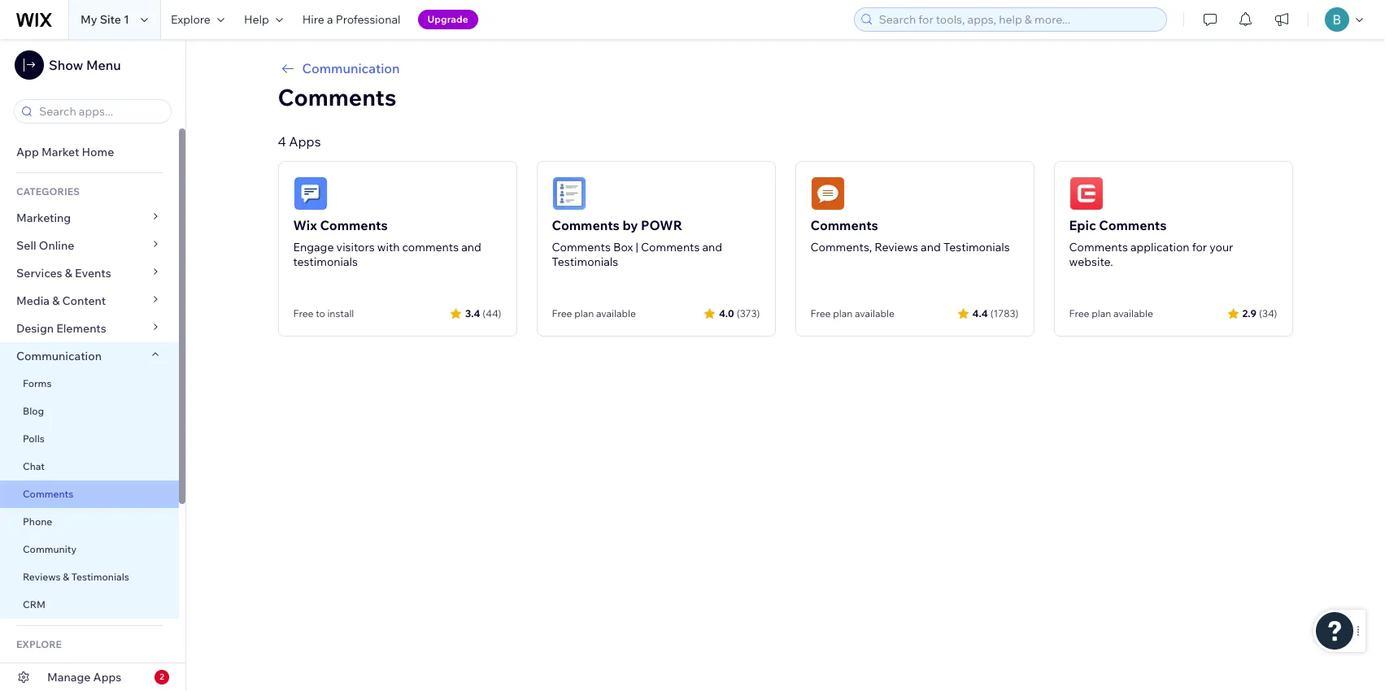 Task type: locate. For each thing, give the bounding box(es) containing it.
0 horizontal spatial reviews
[[23, 571, 61, 583]]

apps for 4 apps
[[289, 133, 321, 150]]

& inside 'link'
[[65, 266, 72, 281]]

comments by powr logo image
[[552, 176, 586, 211]]

free right "(44)"
[[552, 307, 572, 320]]

free plan available down comments,
[[810, 307, 894, 320]]

2.9 (34)
[[1242, 307, 1277, 319]]

testimonials up 4.4
[[943, 240, 1010, 255]]

0 horizontal spatial free plan available
[[552, 307, 636, 320]]

communication
[[302, 60, 400, 76], [16, 349, 104, 364]]

comments up 4 apps
[[278, 83, 396, 111]]

(34)
[[1259, 307, 1277, 319]]

polls
[[23, 433, 45, 445]]

my site 1
[[81, 12, 129, 27]]

chat link
[[0, 453, 179, 481]]

1 free plan available from the left
[[552, 307, 636, 320]]

4.4
[[972, 307, 988, 319]]

plan
[[574, 307, 594, 320], [833, 307, 853, 320], [1092, 307, 1111, 320]]

2 horizontal spatial free plan available
[[1069, 307, 1153, 320]]

2 vertical spatial &
[[63, 571, 69, 583]]

reviews & testimonials
[[23, 571, 129, 583]]

& down community
[[63, 571, 69, 583]]

1 horizontal spatial communication
[[302, 60, 400, 76]]

&
[[65, 266, 72, 281], [52, 294, 60, 308], [63, 571, 69, 583]]

available down comments,
[[855, 307, 894, 320]]

& left the events
[[65, 266, 72, 281]]

0 horizontal spatial and
[[461, 240, 481, 255]]

free
[[293, 307, 314, 320], [552, 307, 572, 320], [810, 307, 831, 320], [1069, 307, 1089, 320]]

communication link
[[278, 59, 1293, 78], [0, 342, 179, 370]]

reviews inside comments comments, reviews and testimonials
[[875, 240, 918, 255]]

community
[[23, 543, 77, 555]]

1 horizontal spatial available
[[855, 307, 894, 320]]

reviews right comments,
[[875, 240, 918, 255]]

explore
[[16, 638, 62, 651]]

plan for powr
[[574, 307, 594, 320]]

1 horizontal spatial plan
[[833, 307, 853, 320]]

sell online link
[[0, 232, 179, 259]]

2 available from the left
[[855, 307, 894, 320]]

1 horizontal spatial apps
[[289, 133, 321, 150]]

comments
[[402, 240, 459, 255]]

comments up phone
[[23, 488, 73, 500]]

4.0
[[719, 307, 734, 319]]

media & content
[[16, 294, 106, 308]]

2 free plan available from the left
[[810, 307, 894, 320]]

crm
[[23, 599, 46, 611]]

1 vertical spatial communication link
[[0, 342, 179, 370]]

0 vertical spatial apps
[[289, 133, 321, 150]]

install
[[327, 307, 354, 320]]

hire a professional link
[[293, 0, 410, 39]]

design
[[16, 321, 54, 336]]

free plan available down website.
[[1069, 307, 1153, 320]]

0 vertical spatial communication link
[[278, 59, 1293, 78]]

2 horizontal spatial plan
[[1092, 307, 1111, 320]]

free down website.
[[1069, 307, 1089, 320]]

free plan available for reviews
[[810, 307, 894, 320]]

show
[[49, 57, 83, 73]]

1 horizontal spatial free plan available
[[810, 307, 894, 320]]

events
[[75, 266, 111, 281]]

2 horizontal spatial available
[[1113, 307, 1153, 320]]

0 horizontal spatial apps
[[93, 670, 121, 685]]

phone
[[23, 516, 52, 528]]

Search apps... field
[[34, 100, 166, 123]]

testimonials
[[943, 240, 1010, 255], [552, 255, 618, 269], [71, 571, 129, 583]]

manage
[[47, 670, 91, 685]]

0 horizontal spatial available
[[596, 307, 636, 320]]

1 free from the left
[[293, 307, 314, 320]]

reviews up crm
[[23, 571, 61, 583]]

and
[[461, 240, 481, 255], [702, 240, 722, 255], [921, 240, 941, 255]]

apps
[[289, 133, 321, 150], [93, 670, 121, 685]]

free for epic comments
[[1069, 307, 1089, 320]]

and inside wix comments engage visitors with comments and testimonials
[[461, 240, 481, 255]]

comments down epic
[[1069, 240, 1128, 255]]

2 free from the left
[[552, 307, 572, 320]]

2.9
[[1242, 307, 1257, 319]]

& right the media
[[52, 294, 60, 308]]

1 horizontal spatial testimonials
[[552, 255, 618, 269]]

chat
[[23, 460, 45, 473]]

1 vertical spatial &
[[52, 294, 60, 308]]

4.0 (373)
[[719, 307, 760, 319]]

1 horizontal spatial reviews
[[875, 240, 918, 255]]

comments up visitors at left top
[[320, 217, 388, 233]]

hire
[[302, 12, 324, 27]]

3.4
[[465, 307, 480, 319]]

communication down design elements
[[16, 349, 104, 364]]

apps inside sidebar 'element'
[[93, 670, 121, 685]]

comments down the 'powr'
[[641, 240, 700, 255]]

a
[[327, 12, 333, 27]]

0 vertical spatial &
[[65, 266, 72, 281]]

(373)
[[737, 307, 760, 319]]

comments,
[[810, 240, 872, 255]]

apps right the 4
[[289, 133, 321, 150]]

3 and from the left
[[921, 240, 941, 255]]

comments by powr comments box | comments and testimonials
[[552, 217, 722, 269]]

0 horizontal spatial plan
[[574, 307, 594, 320]]

4 free from the left
[[1069, 307, 1089, 320]]

3 plan from the left
[[1092, 307, 1111, 320]]

services
[[16, 266, 62, 281]]

comments
[[278, 83, 396, 111], [320, 217, 388, 233], [552, 217, 620, 233], [810, 217, 878, 233], [1099, 217, 1167, 233], [552, 240, 611, 255], [641, 240, 700, 255], [1069, 240, 1128, 255], [23, 488, 73, 500]]

3 free from the left
[[810, 307, 831, 320]]

1 plan from the left
[[574, 307, 594, 320]]

application
[[1130, 240, 1189, 255]]

1 and from the left
[[461, 240, 481, 255]]

plan for comments
[[1092, 307, 1111, 320]]

Search for tools, apps, help & more... field
[[874, 8, 1161, 31]]

testimonials left |
[[552, 255, 618, 269]]

2 and from the left
[[702, 240, 722, 255]]

2 plan from the left
[[833, 307, 853, 320]]

1 horizontal spatial communication link
[[278, 59, 1293, 78]]

3 free plan available from the left
[[1069, 307, 1153, 320]]

wix comments engage visitors with comments and testimonials
[[293, 217, 481, 269]]

show menu button
[[15, 50, 121, 80]]

available down box at the left of page
[[596, 307, 636, 320]]

comments comments, reviews and testimonials
[[810, 217, 1010, 255]]

apps for manage apps
[[93, 670, 121, 685]]

apps right manage
[[93, 670, 121, 685]]

1 vertical spatial apps
[[93, 670, 121, 685]]

testimonials down community 'link'
[[71, 571, 129, 583]]

comments up application
[[1099, 217, 1167, 233]]

free down comments,
[[810, 307, 831, 320]]

comments logo image
[[810, 176, 845, 211]]

box
[[613, 240, 633, 255]]

epic comments comments application for your website.
[[1069, 217, 1233, 269]]

1 vertical spatial reviews
[[23, 571, 61, 583]]

2 horizontal spatial and
[[921, 240, 941, 255]]

comments inside sidebar 'element'
[[23, 488, 73, 500]]

0 horizontal spatial communication
[[16, 349, 104, 364]]

4.4 (1783)
[[972, 307, 1019, 319]]

comments inside wix comments engage visitors with comments and testimonials
[[320, 217, 388, 233]]

free left to on the left
[[293, 307, 314, 320]]

comments up comments,
[[810, 217, 878, 233]]

app
[[16, 145, 39, 159]]

blog link
[[0, 398, 179, 425]]

available down application
[[1113, 307, 1153, 320]]

2 horizontal spatial testimonials
[[943, 240, 1010, 255]]

3 available from the left
[[1113, 307, 1153, 320]]

0 horizontal spatial communication link
[[0, 342, 179, 370]]

available for reviews
[[855, 307, 894, 320]]

forms link
[[0, 370, 179, 398]]

1 available from the left
[[596, 307, 636, 320]]

|
[[636, 240, 638, 255]]

free plan available
[[552, 307, 636, 320], [810, 307, 894, 320], [1069, 307, 1153, 320]]

available
[[596, 307, 636, 320], [855, 307, 894, 320], [1113, 307, 1153, 320]]

0 horizontal spatial testimonials
[[71, 571, 129, 583]]

1 horizontal spatial and
[[702, 240, 722, 255]]

1 vertical spatial communication
[[16, 349, 104, 364]]

communication down hire a professional link
[[302, 60, 400, 76]]

reviews
[[875, 240, 918, 255], [23, 571, 61, 583]]

free plan available down box at the left of page
[[552, 307, 636, 320]]

0 vertical spatial reviews
[[875, 240, 918, 255]]

testimonials inside comments comments, reviews and testimonials
[[943, 240, 1010, 255]]



Task type: vqa. For each thing, say whether or not it's contained in the screenshot.
the top No fill field
no



Task type: describe. For each thing, give the bounding box(es) containing it.
0 vertical spatial communication
[[302, 60, 400, 76]]

testimonials
[[293, 255, 358, 269]]

powr
[[641, 217, 682, 233]]

upgrade
[[427, 13, 468, 25]]

design elements link
[[0, 315, 179, 342]]

your
[[1210, 240, 1233, 255]]

sell
[[16, 238, 36, 253]]

available for powr
[[596, 307, 636, 320]]

upgrade button
[[418, 10, 478, 29]]

show menu
[[49, 57, 121, 73]]

sell online
[[16, 238, 74, 253]]

4 apps
[[278, 133, 321, 150]]

wix comments logo image
[[293, 176, 327, 211]]

online
[[39, 238, 74, 253]]

help
[[244, 12, 269, 27]]

home
[[82, 145, 114, 159]]

free to install
[[293, 307, 354, 320]]

4
[[278, 133, 286, 150]]

site
[[100, 12, 121, 27]]

media
[[16, 294, 50, 308]]

menu
[[86, 57, 121, 73]]

and inside comments by powr comments box | comments and testimonials
[[702, 240, 722, 255]]

reviews inside reviews & testimonials link
[[23, 571, 61, 583]]

for
[[1192, 240, 1207, 255]]

available for comments
[[1113, 307, 1153, 320]]

comments link
[[0, 481, 179, 508]]

epic
[[1069, 217, 1096, 233]]

website.
[[1069, 255, 1113, 269]]

comments inside comments comments, reviews and testimonials
[[810, 217, 878, 233]]

wix
[[293, 217, 317, 233]]

communication inside sidebar 'element'
[[16, 349, 104, 364]]

reviews & testimonials link
[[0, 564, 179, 591]]

comments left box at the left of page
[[552, 240, 611, 255]]

plan for reviews
[[833, 307, 853, 320]]

marketing
[[16, 211, 71, 225]]

by
[[623, 217, 638, 233]]

engage
[[293, 240, 334, 255]]

free plan available for comments
[[1069, 307, 1153, 320]]

epic comments logo image
[[1069, 176, 1103, 211]]

sidebar element
[[0, 39, 186, 691]]

forms
[[23, 377, 52, 390]]

testimonials inside sidebar 'element'
[[71, 571, 129, 583]]

app market home link
[[0, 138, 179, 166]]

3.4 (44)
[[465, 307, 501, 319]]

content
[[62, 294, 106, 308]]

(1783)
[[990, 307, 1019, 319]]

crm link
[[0, 591, 179, 619]]

help button
[[234, 0, 293, 39]]

professional
[[336, 12, 401, 27]]

services & events link
[[0, 259, 179, 287]]

free for comments by powr
[[552, 307, 572, 320]]

testimonials inside comments by powr comments box | comments and testimonials
[[552, 255, 618, 269]]

categories
[[16, 185, 80, 198]]

my
[[81, 12, 97, 27]]

2
[[160, 672, 164, 682]]

app market home
[[16, 145, 114, 159]]

and inside comments comments, reviews and testimonials
[[921, 240, 941, 255]]

(44)
[[483, 307, 501, 319]]

blog
[[23, 405, 44, 417]]

polls link
[[0, 425, 179, 453]]

market
[[41, 145, 79, 159]]

manage apps
[[47, 670, 121, 685]]

elements
[[56, 321, 106, 336]]

services & events
[[16, 266, 111, 281]]

to
[[316, 307, 325, 320]]

media & content link
[[0, 287, 179, 315]]

free for comments
[[810, 307, 831, 320]]

1
[[124, 12, 129, 27]]

design elements
[[16, 321, 106, 336]]

& for events
[[65, 266, 72, 281]]

hire a professional
[[302, 12, 401, 27]]

free for wix comments
[[293, 307, 314, 320]]

with
[[377, 240, 400, 255]]

visitors
[[336, 240, 375, 255]]

community link
[[0, 536, 179, 564]]

phone link
[[0, 508, 179, 536]]

marketing link
[[0, 204, 179, 232]]

explore
[[171, 12, 211, 27]]

comments down the comments by powr logo
[[552, 217, 620, 233]]

& for content
[[52, 294, 60, 308]]

free plan available for powr
[[552, 307, 636, 320]]

& for testimonials
[[63, 571, 69, 583]]



